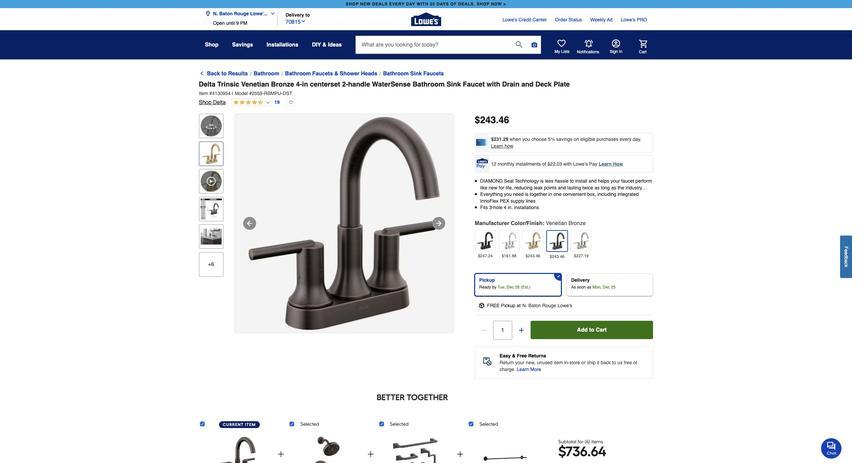 Task type: vqa. For each thing, say whether or not it's contained in the screenshot.
to related to Back
yes



Task type: describe. For each thing, give the bounding box(es) containing it.
learn inside 'learn more' link
[[517, 367, 529, 373]]

return
[[500, 361, 514, 366]]

1 e from the top
[[844, 250, 849, 252]]

to inside diamond seal technology is less hassle to install and helps your faucet perform like new for life, reducing leak points and lasting twice as long as the industry standard
[[570, 179, 574, 184]]

is for technology
[[540, 179, 544, 184]]

returns
[[528, 354, 546, 359]]

together
[[530, 192, 547, 197]]

2 horizontal spatial as
[[611, 185, 616, 191]]

seal
[[504, 179, 514, 184]]

12
[[491, 161, 496, 167]]

2 horizontal spatial plus image
[[518, 328, 525, 334]]

2 # from the left
[[249, 91, 252, 96]]

delivery for as
[[571, 278, 590, 283]]

plus image
[[367, 451, 375, 459]]

lowes pay logo image
[[475, 159, 489, 169]]

bathroom link
[[254, 70, 279, 78]]

venetian bronze image
[[548, 233, 566, 250]]

items
[[591, 440, 603, 446]]

sign
[[610, 49, 618, 54]]

shop for shop
[[205, 42, 219, 48]]

1 shop from the left
[[346, 2, 359, 6]]

days
[[437, 2, 449, 6]]

dst
[[283, 91, 292, 96]]

selected for the delta trinsic 30-in venetian bronze wall mount single towel bar image
[[480, 422, 498, 428]]

n. baton rouge lowe'... button
[[205, 7, 278, 20]]

centerset
[[310, 81, 340, 88]]

bathroom for bathroom
[[254, 71, 279, 77]]

current item
[[223, 423, 256, 428]]

monthly
[[498, 161, 514, 167]]

delta trinsic venetian bronze 4-in centerset 2-handle watersense bathroom sink faucet with drain and deck plate image
[[214, 434, 258, 464]]

choose
[[531, 137, 547, 142]]

back
[[601, 361, 611, 366]]

how
[[613, 161, 623, 167]]

dec inside pickup ready by tue, dec 26 (est.)
[[507, 285, 514, 290]]

innoflex
[[480, 199, 499, 204]]

mon,
[[592, 285, 602, 290]]

at
[[517, 303, 521, 309]]

a
[[844, 260, 849, 263]]

matte black image
[[476, 232, 494, 250]]

9
[[236, 20, 239, 26]]

4 inside subtotal for ( 4 ) items $ 736 .64
[[586, 440, 589, 446]]

cart button
[[629, 40, 647, 55]]

as
[[571, 285, 576, 290]]

2 e from the top
[[844, 252, 849, 255]]

f e e d b a c k button
[[840, 236, 852, 279]]

diy
[[312, 42, 321, 48]]

lowe's credit center
[[503, 17, 547, 22]]

as inside delivery as soon as mon, dec 25
[[587, 285, 591, 290]]

lowe's left credit
[[503, 17, 517, 22]]

in.
[[508, 205, 513, 211]]

status
[[569, 17, 582, 22]]

lowe's home improvement cart image
[[639, 40, 647, 48]]

watersense
[[372, 81, 411, 88]]

location image
[[205, 11, 210, 16]]

1 vertical spatial delta
[[213, 100, 226, 106]]

0 horizontal spatial of
[[542, 161, 546, 167]]

in
[[619, 49, 622, 54]]

arrow right image
[[435, 220, 443, 228]]

4.5 stars image
[[232, 100, 263, 106]]

free
[[624, 361, 632, 366]]

weekly ad
[[590, 17, 613, 22]]

(
[[585, 440, 586, 446]]

bathroom inside delta trinsic venetian bronze 4-in centerset 2-handle watersense bathroom sink faucet with drain and deck plate item # 4130954 | model # 2559-rbmpu-dst
[[413, 81, 445, 88]]

baton inside button
[[219, 11, 233, 16]]

for inside diamond seal technology is less hassle to install and helps your faucet perform like new for life, reducing leak points and lasting twice as long as the industry standard
[[499, 185, 504, 191]]

to inside easy & free returns return your new, unused item in-store or ship it back to us free of charge.
[[612, 361, 616, 366]]

selected for delta 4-piece dryden venetian bronze decorative bathroom hardware set with towel bar, toilet paper holder, towel ring and robe hook 'image'
[[390, 422, 409, 428]]

shop button
[[205, 39, 219, 51]]

diy & ideas button
[[312, 39, 342, 51]]

plus image for selected
[[456, 451, 464, 459]]

weekly
[[590, 17, 606, 22]]

including
[[598, 192, 616, 197]]

n. inside n. baton rouge lowe'... button
[[213, 11, 218, 16]]

every
[[620, 137, 631, 142]]

bathroom sink faucets
[[383, 71, 444, 77]]

back to results link
[[199, 70, 248, 78]]

lowe's home improvement account image
[[612, 39, 620, 48]]

4-
[[296, 81, 302, 88]]

results
[[228, 71, 248, 77]]

store
[[570, 361, 580, 366]]

champagne bronze image
[[524, 232, 542, 250]]

delta trinsic 30-in venetian bronze wall mount single towel bar image
[[483, 434, 527, 464]]

hassle
[[555, 179, 569, 184]]

chevron left image
[[199, 71, 204, 76]]

for inside subtotal for ( 4 ) items $ 736 .64
[[578, 440, 584, 446]]

Stepper number input field with increment and decrement buttons number field
[[493, 321, 512, 340]]

.
[[496, 115, 499, 126]]

back
[[207, 71, 220, 77]]

pickup inside pickup ready by tue, dec 26 (est.)
[[479, 278, 495, 283]]

Search Query text field
[[356, 36, 510, 54]]

to for back
[[222, 71, 227, 77]]

shower
[[340, 71, 359, 77]]

2559-
[[252, 91, 264, 96]]

1 horizontal spatial as
[[595, 185, 600, 191]]

lowe'...
[[250, 11, 267, 16]]

you inside the $231.29 when you choose 5% savings on eligible purchases every day. learn how
[[522, 137, 530, 142]]

free pickup at n. baton rouge lowe's
[[487, 303, 572, 309]]

pm
[[240, 20, 247, 26]]

243
[[480, 115, 496, 126]]

1 horizontal spatial rouge
[[542, 303, 556, 309]]

cart inside cart button
[[639, 49, 647, 54]]

2 shop from the left
[[477, 2, 490, 6]]

lines
[[526, 199, 536, 204]]

bathroom for bathroom faucets & shower heads
[[285, 71, 311, 77]]

2 vertical spatial and
[[558, 185, 566, 191]]

bronze inside delta trinsic venetian bronze 4-in centerset 2-handle watersense bathroom sink faucet with drain and deck plate item # 4130954 | model # 2559-rbmpu-dst
[[271, 81, 294, 88]]

25 for delivery
[[611, 285, 616, 290]]

plate
[[554, 81, 570, 88]]

stainless image
[[572, 232, 590, 250]]

convenient
[[563, 192, 586, 197]]

notifications
[[577, 49, 599, 54]]

option group containing pickup
[[472, 271, 656, 299]]

rouge inside button
[[234, 11, 249, 16]]

shop delta
[[199, 100, 226, 106]]

the
[[618, 185, 624, 191]]

& for easy
[[512, 354, 516, 359]]

free
[[487, 303, 500, 309]]

new
[[489, 185, 497, 191]]

savings
[[556, 137, 572, 142]]

1 horizontal spatial with
[[563, 161, 572, 167]]

charge.
[[500, 367, 516, 373]]

4 inside everything you need is together in one convenient box, including integrated innoflex pex supply lines fits 3-hole 4 in. installations
[[504, 205, 506, 211]]

k
[[844, 265, 849, 268]]

.64
[[587, 444, 606, 460]]

installations button
[[267, 39, 298, 51]]

when
[[510, 137, 521, 142]]

plus image for current item
[[277, 451, 285, 459]]

install
[[575, 179, 587, 184]]

+6
[[208, 262, 214, 268]]

more
[[530, 367, 541, 373]]

1 vertical spatial and
[[589, 179, 597, 184]]

search image
[[516, 41, 522, 48]]

diy & ideas
[[312, 42, 342, 48]]

you inside everything you need is together in one convenient box, including integrated innoflex pex supply lines fits 3-hole 4 in. installations
[[504, 192, 512, 197]]

>
[[504, 2, 506, 6]]

integrated
[[618, 192, 639, 197]]

free
[[517, 354, 527, 359]]

diamond
[[480, 179, 503, 184]]

twice
[[582, 185, 593, 191]]

weekly ad link
[[590, 16, 613, 23]]

savings button
[[232, 39, 253, 51]]

pro
[[637, 17, 647, 22]]

better together
[[377, 393, 448, 403]]

lowe's pro
[[621, 17, 647, 22]]

to for add
[[589, 328, 594, 334]]

delta trinsic venetian bronze 1-handle single function round shower faucet image
[[304, 434, 348, 464]]

technology
[[515, 179, 539, 184]]



Task type: locate. For each thing, give the bounding box(es) containing it.
0 vertical spatial you
[[522, 137, 530, 142]]

learn inside the $231.29 when you choose 5% savings on eligible purchases every day. learn how
[[491, 144, 503, 149]]

1 vertical spatial is
[[525, 192, 528, 197]]

e up d
[[844, 250, 849, 252]]

& left 'free'
[[512, 354, 516, 359]]

1 vertical spatial n.
[[522, 303, 527, 309]]

2 horizontal spatial &
[[512, 354, 516, 359]]

rouge right at
[[542, 303, 556, 309]]

to left us
[[612, 361, 616, 366]]

with right '$22.03'
[[563, 161, 572, 167]]

lowe's left pay
[[573, 161, 588, 167]]

shop
[[205, 42, 219, 48], [199, 100, 212, 106]]

model
[[235, 91, 248, 96]]

delta 4-piece dryden venetian bronze decorative bathroom hardware set with towel bar, toilet paper holder, towel ring and robe hook image
[[393, 434, 438, 464]]

current
[[223, 423, 244, 428]]

1 horizontal spatial $
[[558, 444, 566, 460]]

delivery as soon as mon, dec 25
[[571, 278, 616, 290]]

for left life,
[[499, 185, 504, 191]]

chrome image
[[500, 232, 518, 250]]

5%
[[548, 137, 555, 142]]

bathroom sink faucets link
[[383, 70, 444, 78]]

1 vertical spatial in
[[549, 192, 552, 197]]

0 horizontal spatial for
[[499, 185, 504, 191]]

0 vertical spatial venetian
[[241, 81, 269, 88]]

1 vertical spatial bronze
[[569, 221, 586, 227]]

1 vertical spatial venetian
[[546, 221, 567, 227]]

1 horizontal spatial and
[[558, 185, 566, 191]]

$227.19
[[574, 254, 589, 259]]

faucets up item number 4 1 3 0 9 5 4 and model number 2 5 5 9 - r b m p u - d s t element
[[423, 71, 444, 77]]

:
[[543, 221, 544, 227]]

is inside everything you need is together in one convenient box, including integrated innoflex pex supply lines fits 3-hole 4 in. installations
[[525, 192, 528, 197]]

1 horizontal spatial dec
[[603, 285, 610, 290]]

bathroom up watersense
[[383, 71, 409, 77]]

bathroom up item number 4 1 3 0 9 5 4 and model number 2 5 5 9 - r b m p u - d s t element
[[413, 81, 445, 88]]

None search field
[[355, 36, 541, 60]]

you down life,
[[504, 192, 512, 197]]

0 vertical spatial of
[[542, 161, 546, 167]]

it
[[597, 361, 599, 366]]

learn down new,
[[517, 367, 529, 373]]

and down hassle
[[558, 185, 566, 191]]

delta inside delta trinsic venetian bronze 4-in centerset 2-handle watersense bathroom sink faucet with drain and deck plate item # 4130954 | model # 2559-rbmpu-dst
[[199, 81, 215, 88]]

in-
[[564, 361, 570, 366]]

0 vertical spatial cart
[[639, 49, 647, 54]]

us
[[617, 361, 622, 366]]

lowe's left pro
[[621, 17, 635, 22]]

lowe's
[[503, 17, 517, 22], [621, 17, 635, 22], [573, 161, 588, 167], [558, 303, 572, 309]]

faucet
[[463, 81, 485, 88]]

sink inside delta trinsic venetian bronze 4-in centerset 2-handle watersense bathroom sink faucet with drain and deck plate item # 4130954 | model # 2559-rbmpu-dst
[[447, 81, 461, 88]]

1 horizontal spatial pickup
[[501, 303, 515, 309]]

cart right the add
[[596, 328, 607, 334]]

0 horizontal spatial pickup
[[479, 278, 495, 283]]

25 inside delivery as soon as mon, dec 25
[[611, 285, 616, 290]]

lowe's home improvement logo image
[[411, 4, 441, 34]]

1 vertical spatial for
[[578, 440, 584, 446]]

pickup up ready
[[479, 278, 495, 283]]

rouge up pm
[[234, 11, 249, 16]]

|
[[232, 91, 233, 96]]

1 horizontal spatial you
[[522, 137, 530, 142]]

unused
[[537, 361, 553, 366]]

center
[[533, 17, 547, 22]]

heads
[[361, 71, 377, 77]]

2 horizontal spatial learn
[[599, 161, 612, 167]]

1 horizontal spatial selected
[[390, 422, 409, 428]]

manufacturer color/finish : venetian bronze
[[475, 221, 586, 227]]

baton right at
[[528, 303, 541, 309]]

cart
[[639, 49, 647, 54], [596, 328, 607, 334]]

arrow left image
[[245, 220, 254, 228]]

bathroom inside "link"
[[285, 71, 311, 77]]

1 horizontal spatial learn
[[517, 367, 529, 373]]

$243.46 for venetian bronze 'image'
[[550, 255, 564, 260]]

bathroom for bathroom sink faucets
[[383, 71, 409, 77]]

installations
[[267, 42, 298, 48]]

2 horizontal spatial and
[[589, 179, 597, 184]]

0 horizontal spatial is
[[525, 192, 528, 197]]

pickup left at
[[501, 303, 515, 309]]

f
[[844, 247, 849, 250]]

and left the deck
[[521, 81, 534, 88]]

1 vertical spatial delivery
[[571, 278, 590, 283]]

0 vertical spatial rouge
[[234, 11, 249, 16]]

0 vertical spatial for
[[499, 185, 504, 191]]

faucets inside "link"
[[312, 71, 333, 77]]

1 faucets from the left
[[312, 71, 333, 77]]

selected up the delta trinsic 30-in venetian bronze wall mount single towel bar image
[[480, 422, 498, 428]]

4 left items
[[586, 440, 589, 446]]

for left (
[[578, 440, 584, 446]]

as left long at the top of page
[[595, 185, 600, 191]]

0 horizontal spatial as
[[587, 285, 591, 290]]

of left '$22.03'
[[542, 161, 546, 167]]

learn right pay
[[599, 161, 612, 167]]

you right "when"
[[522, 137, 530, 142]]

shop down the open
[[205, 42, 219, 48]]

4 left in.
[[504, 205, 506, 211]]

together
[[407, 393, 448, 403]]

is left less
[[540, 179, 544, 184]]

order status
[[555, 17, 582, 22]]

& for diy
[[322, 42, 326, 48]]

learn down $231.29
[[491, 144, 503, 149]]

1 vertical spatial learn
[[599, 161, 612, 167]]

your down 'free'
[[515, 361, 525, 366]]

industry
[[626, 185, 642, 191]]

in
[[302, 81, 308, 88], [549, 192, 552, 197]]

0 horizontal spatial 4
[[504, 205, 506, 211]]

2 vertical spatial learn
[[517, 367, 529, 373]]

0 horizontal spatial your
[[515, 361, 525, 366]]

2 horizontal spatial selected
[[480, 422, 498, 428]]

in for together
[[549, 192, 552, 197]]

delivery to
[[286, 12, 310, 18]]

faucet
[[621, 179, 634, 184]]

dec right mon,
[[603, 285, 610, 290]]

option group
[[472, 271, 656, 299]]

$ inside subtotal for ( 4 ) items $ 736 .64
[[558, 444, 566, 460]]

& inside easy & free returns return your new, unused item in-store or ship it back to us free of charge.
[[512, 354, 516, 359]]

delta up item
[[199, 81, 215, 88]]

shop left now
[[477, 2, 490, 6]]

delivery for to
[[286, 12, 304, 18]]

0 horizontal spatial $
[[475, 115, 480, 126]]

1 vertical spatial cart
[[596, 328, 607, 334]]

and up "twice"
[[589, 179, 597, 184]]

0 vertical spatial shop
[[205, 42, 219, 48]]

bathroom
[[254, 71, 279, 77], [285, 71, 311, 77], [383, 71, 409, 77], [413, 81, 445, 88]]

1 vertical spatial with
[[563, 161, 572, 167]]

25
[[430, 2, 435, 6], [611, 285, 616, 290]]

or
[[581, 361, 586, 366]]

chevron down image
[[267, 11, 276, 16]]

0 horizontal spatial dec
[[507, 285, 514, 290]]

$243.46 down champagne bronze image
[[526, 254, 540, 259]]

2 selected from the left
[[390, 422, 409, 428]]

to inside add to cart button
[[589, 328, 594, 334]]

1 vertical spatial $
[[558, 444, 566, 460]]

better together heading
[[199, 393, 626, 404]]

learn
[[491, 144, 503, 149], [599, 161, 612, 167], [517, 367, 529, 373]]

delivery up 70815
[[286, 12, 304, 18]]

order
[[555, 17, 567, 22]]

1 horizontal spatial your
[[611, 179, 620, 184]]

0 vertical spatial &
[[322, 42, 326, 48]]

is
[[540, 179, 544, 184], [525, 192, 528, 197]]

1 selected from the left
[[300, 422, 319, 428]]

delta  #2559-rbmpu-dst image
[[235, 114, 454, 333]]

with left drain
[[487, 81, 500, 88]]

is down reducing
[[525, 192, 528, 197]]

every
[[389, 2, 405, 6]]

as left the
[[611, 185, 616, 191]]

delta  #2559-rbmpu-dst - thumbnail2 image
[[201, 199, 222, 220]]

1 horizontal spatial faucets
[[423, 71, 444, 77]]

open until 9 pm
[[213, 20, 247, 26]]

1 dec from the left
[[507, 285, 514, 290]]

# right model
[[249, 91, 252, 96]]

day
[[406, 2, 415, 6]]

$243.46
[[526, 254, 540, 259], [550, 255, 564, 260]]

add to cart
[[577, 328, 607, 334]]

new
[[360, 2, 371, 6]]

baton
[[219, 11, 233, 16], [528, 303, 541, 309]]

bronze up dst
[[271, 81, 294, 88]]

1 vertical spatial 4
[[586, 440, 589, 446]]

0 vertical spatial your
[[611, 179, 620, 184]]

e up b
[[844, 252, 849, 255]]

to inside back to results link
[[222, 71, 227, 77]]

plus image
[[518, 328, 525, 334], [277, 451, 285, 459], [456, 451, 464, 459]]

easy & free returns return your new, unused item in-store or ship it back to us free of charge.
[[500, 354, 637, 373]]

trinsic
[[217, 81, 239, 88]]

new,
[[526, 361, 536, 366]]

leak
[[534, 185, 543, 191]]

bronze up stainless image
[[569, 221, 586, 227]]

credit
[[519, 17, 531, 22]]

in for 4-
[[302, 81, 308, 88]]

selected down 'better'
[[390, 422, 409, 428]]

& inside button
[[322, 42, 326, 48]]

1 horizontal spatial $243.46
[[550, 255, 564, 260]]

0 horizontal spatial delivery
[[286, 12, 304, 18]]

1 horizontal spatial baton
[[528, 303, 541, 309]]

0 horizontal spatial 25
[[430, 2, 435, 6]]

1 vertical spatial sink
[[447, 81, 461, 88]]

$ left (
[[558, 444, 566, 460]]

is inside diamond seal technology is less hassle to install and helps your faucet perform like new for life, reducing leak points and lasting twice as long as the industry standard
[[540, 179, 544, 184]]

your inside easy & free returns return your new, unused item in-store or ship it back to us free of charge.
[[515, 361, 525, 366]]

$
[[475, 115, 480, 126], [558, 444, 566, 460]]

1 horizontal spatial cart
[[639, 49, 647, 54]]

to up chevron down image
[[305, 12, 310, 18]]

f e e d b a c k
[[844, 247, 849, 268]]

0 vertical spatial $
[[475, 115, 480, 126]]

0 vertical spatial delivery
[[286, 12, 304, 18]]

as right 'soon'
[[587, 285, 591, 290]]

shop
[[346, 2, 359, 6], [477, 2, 490, 6]]

in left centerset
[[302, 81, 308, 88]]

your up the
[[611, 179, 620, 184]]

venetian up 2559- on the top left of page
[[241, 81, 269, 88]]

0 horizontal spatial n.
[[213, 11, 218, 16]]

25 for shop
[[430, 2, 435, 6]]

delta  #2559-rbmpu-dst - thumbnail3 image
[[201, 227, 222, 248]]

shop for shop delta
[[199, 100, 212, 106]]

lowe's home improvement lists image
[[557, 39, 566, 48]]

736
[[566, 444, 587, 460]]

your inside diamond seal technology is less hassle to install and helps your faucet perform like new for life, reducing leak points and lasting twice as long as the industry standard
[[611, 179, 620, 184]]

& right diy
[[322, 42, 326, 48]]

sink left faucet
[[447, 81, 461, 88]]

delta down 4130954
[[213, 100, 226, 106]]

1 horizontal spatial 4
[[586, 440, 589, 446]]

1 horizontal spatial in
[[549, 192, 552, 197]]

0 horizontal spatial faucets
[[312, 71, 333, 77]]

0 vertical spatial n.
[[213, 11, 218, 16]]

1 # from the left
[[209, 91, 212, 96]]

1 vertical spatial baton
[[528, 303, 541, 309]]

ad
[[607, 17, 613, 22]]

faucets up centerset
[[312, 71, 333, 77]]

0 horizontal spatial selected
[[300, 422, 319, 428]]

chevron down image
[[301, 18, 306, 24]]

item
[[554, 361, 563, 366]]

bathroom up 4-
[[285, 71, 311, 77]]

to right the add
[[589, 328, 594, 334]]

1 horizontal spatial n.
[[522, 303, 527, 309]]

0 vertical spatial sink
[[410, 71, 422, 77]]

baton up open until 9 pm
[[219, 11, 233, 16]]

venetian right : on the top right of page
[[546, 221, 567, 227]]

sink up item number 4 1 3 0 9 5 4 and model number 2 5 5 9 - r b m p u - d s t element
[[410, 71, 422, 77]]

of inside easy & free returns return your new, unused item in-store or ship it back to us free of charge.
[[633, 361, 637, 366]]

0 vertical spatial with
[[487, 81, 500, 88]]

chat invite button image
[[821, 439, 842, 460]]

bathroom up rbmpu-
[[254, 71, 279, 77]]

0 horizontal spatial venetian
[[241, 81, 269, 88]]

4
[[504, 205, 506, 211], [586, 440, 589, 446]]

heart outline image
[[287, 99, 295, 107]]

1 horizontal spatial for
[[578, 440, 584, 446]]

pickup image
[[479, 303, 484, 309]]

shop new deals every day with 25 days of deals. shop now >
[[346, 2, 506, 6]]

delivery inside delivery as soon as mon, dec 25
[[571, 278, 590, 283]]

1 horizontal spatial #
[[249, 91, 252, 96]]

0 vertical spatial 25
[[430, 2, 435, 6]]

0 vertical spatial is
[[540, 179, 544, 184]]

bathroom faucets & shower heads
[[285, 71, 377, 77]]

0 vertical spatial baton
[[219, 11, 233, 16]]

diamond seal technology is less hassle to install and helps your faucet perform like new for life, reducing leak points and lasting twice as long as the industry standard
[[480, 179, 652, 197]]

1 horizontal spatial shop
[[477, 2, 490, 6]]

0 horizontal spatial shop
[[346, 2, 359, 6]]

$161.88
[[502, 254, 517, 259]]

1 vertical spatial pickup
[[501, 303, 515, 309]]

1 horizontal spatial plus image
[[456, 451, 464, 459]]

deck
[[535, 81, 552, 88]]

1 horizontal spatial delivery
[[571, 278, 590, 283]]

1 vertical spatial you
[[504, 192, 512, 197]]

selected up delta trinsic venetian bronze 1-handle single function round shower faucet image
[[300, 422, 319, 428]]

cart inside add to cart button
[[596, 328, 607, 334]]

order status link
[[555, 16, 582, 23]]

to right back
[[222, 71, 227, 77]]

subtotal
[[558, 440, 576, 446]]

)
[[589, 440, 590, 446]]

2 faucets from the left
[[423, 71, 444, 77]]

& inside "link"
[[334, 71, 338, 77]]

shop left new
[[346, 2, 359, 6]]

fits
[[480, 205, 488, 211]]

of right free
[[633, 361, 637, 366]]

in inside delta trinsic venetian bronze 4-in centerset 2-handle watersense bathroom sink faucet with drain and deck plate item # 4130954 | model # 2559-rbmpu-dst
[[302, 81, 308, 88]]

0 horizontal spatial sink
[[410, 71, 422, 77]]

delta  #2559-rbmpu-dst - thumbnail image
[[201, 143, 222, 164]]

$243.46 for champagne bronze image
[[526, 254, 540, 259]]

dec left 26
[[507, 285, 514, 290]]

+6 button
[[199, 253, 223, 277]]

venetian inside delta trinsic venetian bronze 4-in centerset 2-handle watersense bathroom sink faucet with drain and deck plate item # 4130954 | model # 2559-rbmpu-dst
[[241, 81, 269, 88]]

with inside delta trinsic venetian bronze 4-in centerset 2-handle watersense bathroom sink faucet with drain and deck plate item # 4130954 | model # 2559-rbmpu-dst
[[487, 81, 500, 88]]

$231.29 when you choose 5% savings on eligible purchases every day. learn how
[[491, 137, 641, 149]]

item number 4 1 3 0 9 5 4 and model number 2 5 5 9 - r b m p u - d s t element
[[199, 90, 653, 97]]

supply
[[511, 199, 524, 204]]

0 horizontal spatial $243.46
[[526, 254, 540, 259]]

ship
[[587, 361, 596, 366]]

in inside everything you need is together in one convenient box, including integrated innoflex pex supply lines fits 3-hole 4 in. installations
[[549, 192, 552, 197]]

0 vertical spatial bronze
[[271, 81, 294, 88]]

d
[[844, 255, 849, 258]]

1 horizontal spatial sink
[[447, 81, 461, 88]]

3 selected from the left
[[480, 422, 498, 428]]

and inside delta trinsic venetian bronze 4-in centerset 2-handle watersense bathroom sink faucet with drain and deck plate item # 4130954 | model # 2559-rbmpu-dst
[[521, 81, 534, 88]]

1 vertical spatial shop
[[199, 100, 212, 106]]

n. right location icon
[[213, 11, 218, 16]]

learn more link
[[517, 367, 541, 373]]

how
[[505, 144, 513, 149]]

deals
[[372, 2, 388, 6]]

0 horizontal spatial &
[[322, 42, 326, 48]]

to up lasting
[[570, 179, 574, 184]]

lasting
[[567, 185, 581, 191]]

minus image
[[481, 328, 487, 334]]

0 horizontal spatial with
[[487, 81, 500, 88]]

0 horizontal spatial plus image
[[277, 451, 285, 459]]

2-
[[342, 81, 348, 88]]

$243.46 down venetian bronze 'image'
[[550, 255, 564, 260]]

# right item
[[209, 91, 212, 96]]

easy
[[500, 354, 511, 359]]

0 vertical spatial learn
[[491, 144, 503, 149]]

& left shower
[[334, 71, 338, 77]]

0 vertical spatial in
[[302, 81, 308, 88]]

1 vertical spatial your
[[515, 361, 525, 366]]

in down points
[[549, 192, 552, 197]]

delivery up 'soon'
[[571, 278, 590, 283]]

shop down item
[[199, 100, 212, 106]]

2 dec from the left
[[603, 285, 610, 290]]

1 vertical spatial 25
[[611, 285, 616, 290]]

1 vertical spatial &
[[334, 71, 338, 77]]

1 horizontal spatial is
[[540, 179, 544, 184]]

add to cart button
[[531, 321, 653, 340]]

camera image
[[531, 41, 538, 48]]

ideas
[[328, 42, 342, 48]]

cart down lowe's home improvement cart icon
[[639, 49, 647, 54]]

dec inside delivery as soon as mon, dec 25
[[603, 285, 610, 290]]

0 vertical spatial delta
[[199, 81, 215, 88]]

faucets
[[312, 71, 333, 77], [423, 71, 444, 77]]

item
[[245, 423, 256, 428]]

0 vertical spatial pickup
[[479, 278, 495, 283]]

0 vertical spatial 4
[[504, 205, 506, 211]]

on
[[574, 137, 579, 142]]

1 horizontal spatial 25
[[611, 285, 616, 290]]

lowe's down as
[[558, 303, 572, 309]]

selected for delta trinsic venetian bronze 1-handle single function round shower faucet image
[[300, 422, 319, 428]]

one
[[554, 192, 562, 197]]

25 right mon,
[[611, 285, 616, 290]]

lowe's home improvement notification center image
[[585, 40, 593, 48]]

hole
[[493, 205, 502, 211]]

25 right with
[[430, 2, 435, 6]]

n. right at
[[522, 303, 527, 309]]

soon
[[577, 285, 586, 290]]

to for delivery
[[305, 12, 310, 18]]

0 horizontal spatial bronze
[[271, 81, 294, 88]]

19
[[274, 100, 280, 105]]

delivery
[[286, 12, 304, 18], [571, 278, 590, 283]]

lists
[[561, 49, 570, 54]]

$ left .
[[475, 115, 480, 126]]

0 horizontal spatial in
[[302, 81, 308, 88]]

is for need
[[525, 192, 528, 197]]

0 horizontal spatial and
[[521, 81, 534, 88]]



